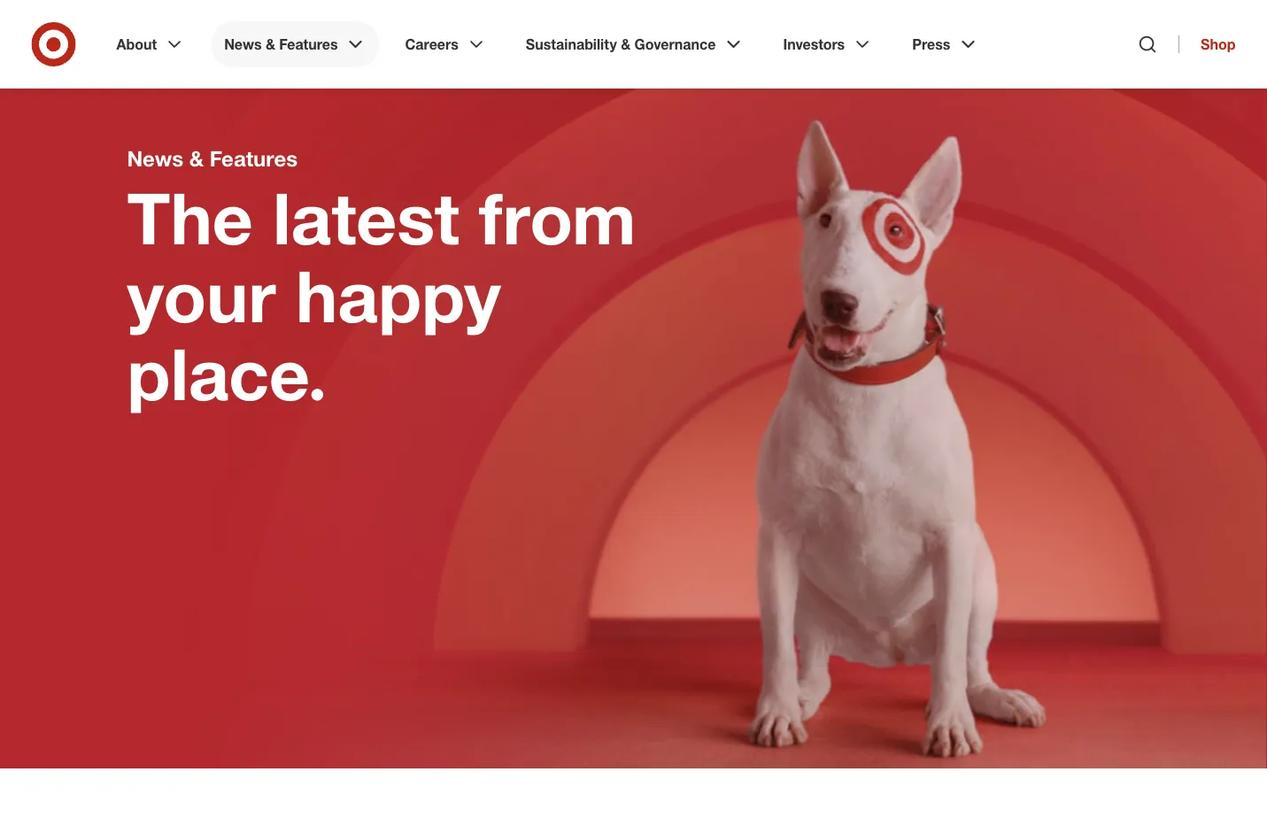 Task type: vqa. For each thing, say whether or not it's contained in the screenshot.
bottom 'Sustainability & Governance' Link
no



Task type: locate. For each thing, give the bounding box(es) containing it.
0 horizontal spatial &
[[189, 146, 204, 171]]

1 vertical spatial features
[[210, 146, 298, 171]]

shop link
[[1179, 35, 1236, 53]]

about link
[[104, 21, 198, 67]]

features inside news & features the latest from your happy place.
[[210, 146, 298, 171]]

&
[[266, 35, 275, 53], [621, 35, 631, 53], [189, 146, 204, 171]]

press link
[[900, 21, 991, 67]]

& for news & features
[[266, 35, 275, 53]]

news
[[224, 35, 262, 53], [127, 146, 183, 171]]

news for news & features
[[224, 35, 262, 53]]

features
[[279, 35, 338, 53], [210, 146, 298, 171]]

latest
[[273, 174, 459, 261]]

your
[[127, 252, 276, 339]]

1 vertical spatial news
[[127, 146, 183, 171]]

news for news & features the latest from your happy place.
[[127, 146, 183, 171]]

careers
[[405, 35, 459, 53]]

2 horizontal spatial &
[[621, 35, 631, 53]]

1 horizontal spatial &
[[266, 35, 275, 53]]

0 vertical spatial features
[[279, 35, 338, 53]]

1 horizontal spatial news
[[224, 35, 262, 53]]

news & features
[[224, 35, 338, 53]]

news & features the latest from your happy place.
[[127, 146, 636, 417]]

& inside news & features the latest from your happy place.
[[189, 146, 204, 171]]

0 vertical spatial news
[[224, 35, 262, 53]]

0 horizontal spatial news
[[127, 146, 183, 171]]

from
[[479, 174, 636, 261]]

news inside news & features the latest from your happy place.
[[127, 146, 183, 171]]

investors link
[[771, 21, 886, 67]]



Task type: describe. For each thing, give the bounding box(es) containing it.
place.
[[127, 330, 327, 417]]

news & features link
[[212, 21, 379, 67]]

happy
[[296, 252, 501, 339]]

governance
[[635, 35, 716, 53]]

features for news & features the latest from your happy place.
[[210, 146, 298, 171]]

the
[[127, 174, 253, 261]]

sustainability & governance link
[[513, 21, 757, 67]]

sustainability
[[526, 35, 617, 53]]

about
[[116, 35, 157, 53]]

shop
[[1201, 35, 1236, 53]]

& for sustainability & governance
[[621, 35, 631, 53]]

press
[[912, 35, 951, 53]]

investors
[[783, 35, 845, 53]]

& for news & features the latest from your happy place.
[[189, 146, 204, 171]]

careers link
[[393, 21, 499, 67]]

features for news & features
[[279, 35, 338, 53]]

sustainability & governance
[[526, 35, 716, 53]]



